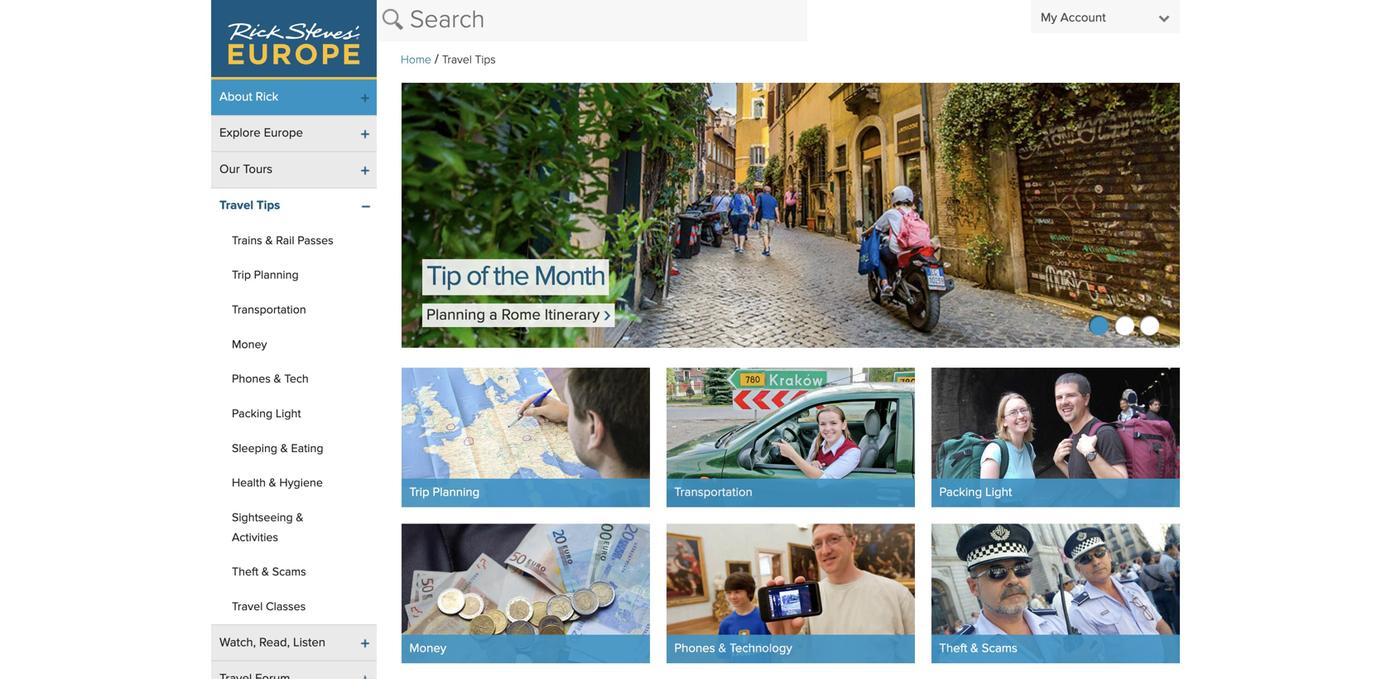 Task type: locate. For each thing, give the bounding box(es) containing it.
phones inside phones & tech link
[[232, 374, 271, 385]]

health & hygiene link
[[211, 466, 377, 501]]

1 vertical spatial explore
[[426, 263, 509, 291]]

light inside / navigation
[[276, 408, 301, 420]]

1 vertical spatial transportation link
[[667, 368, 915, 507]]

planning a rome itinerary
[[426, 308, 600, 323]]

hygiene
[[279, 477, 323, 489]]

0 vertical spatial explore
[[219, 127, 261, 140]]

trip planning link
[[211, 258, 377, 293], [402, 368, 650, 507]]

1 horizontal spatial trip planning
[[409, 487, 480, 499]]

explore europe & beyond
[[426, 263, 709, 291]]

scams
[[272, 567, 306, 578], [982, 643, 1018, 655]]

1 horizontal spatial trip
[[409, 487, 429, 499]]

sleeping & eating link
[[211, 431, 377, 466]]

classes
[[266, 601, 306, 613]]

1 vertical spatial money
[[409, 643, 446, 655]]

europe inside 'link'
[[264, 127, 303, 140]]

0 horizontal spatial trip planning link
[[211, 258, 377, 293]]

packing light
[[232, 408, 301, 420], [939, 487, 1012, 499]]

beyond
[[623, 263, 709, 291]]

eating
[[291, 443, 323, 454]]

monday
[[459, 308, 513, 323]]

my account link
[[1031, 0, 1180, 33]]

europe
[[264, 127, 303, 140], [515, 263, 595, 291]]

1 horizontal spatial europe
[[515, 263, 595, 291]]

0 vertical spatial packing light
[[232, 408, 301, 420]]

explore
[[219, 127, 261, 140], [426, 263, 509, 291]]

0 vertical spatial phones
[[232, 374, 271, 385]]

phones left tech
[[232, 374, 271, 385]]

1 horizontal spatial scams
[[982, 643, 1018, 655]]

in
[[426, 308, 439, 323]]

money link for phones & technology link
[[402, 524, 650, 663]]

0 vertical spatial packing
[[232, 408, 273, 420]]

transportation inside / navigation
[[232, 304, 306, 316]]

0 vertical spatial theft
[[232, 567, 259, 578]]

& for health & hygiene link
[[269, 477, 276, 489]]

theft
[[232, 567, 259, 578], [939, 643, 967, 655]]

our tours link
[[211, 152, 377, 187]]

theft & scams link inside / navigation
[[211, 555, 377, 590]]

about
[[219, 91, 252, 103]]

1 horizontal spatial theft
[[939, 643, 967, 655]]

rail
[[276, 235, 294, 247]]

money
[[232, 339, 267, 351], [409, 643, 446, 655]]

explore up this
[[426, 263, 509, 291]]

1 vertical spatial trip planning
[[409, 487, 480, 499]]

trains
[[232, 235, 262, 247]]

0 vertical spatial transportation
[[232, 304, 306, 316]]

with monday night travel
[[426, 308, 602, 323]]

trip
[[232, 270, 251, 281], [409, 487, 429, 499]]

0 horizontal spatial phones
[[232, 374, 271, 385]]

phones
[[232, 374, 271, 385], [674, 643, 715, 655]]

1 horizontal spatial packing light link
[[932, 368, 1180, 507]]

listen
[[293, 637, 326, 649]]

money link
[[211, 327, 377, 362], [402, 524, 650, 663]]

1 vertical spatial theft
[[939, 643, 967, 655]]

0 horizontal spatial trip
[[232, 270, 251, 281]]

packing
[[232, 408, 273, 420], [939, 487, 982, 499]]

europe up "itinerary"
[[515, 263, 595, 291]]

planning a rome itinerary link
[[422, 303, 615, 327]]

1 horizontal spatial transportation link
[[667, 368, 915, 507]]

1 horizontal spatial money link
[[402, 524, 650, 663]]

& for the 'sleeping & eating' link
[[280, 443, 288, 454]]

region left by
[[650, 263, 727, 291]]

travel
[[442, 54, 472, 66], [219, 200, 253, 212], [527, 308, 568, 323], [558, 308, 598, 323], [232, 601, 263, 613]]

explore for explore europe
[[219, 127, 261, 140]]

home link
[[401, 54, 431, 66]]

region
[[650, 263, 727, 291], [766, 263, 843, 291]]

in this month's travel news link
[[422, 303, 625, 327]]

in this month's travel news
[[426, 308, 610, 323]]

explore down about
[[219, 127, 261, 140]]

0 horizontal spatial transportation link
[[211, 293, 377, 327]]

transportation
[[232, 304, 306, 316], [674, 487, 753, 499]]

0 vertical spatial scams
[[272, 567, 306, 578]]

theft & scams link
[[932, 524, 1180, 663], [211, 555, 377, 590]]

theft & scams inside / navigation
[[232, 567, 306, 578]]

1 vertical spatial europe
[[515, 263, 595, 291]]

1 horizontal spatial theft & scams
[[939, 643, 1018, 655]]

europe,
[[560, 263, 644, 291]]

0 vertical spatial planning
[[254, 270, 299, 281]]

1 horizontal spatial region
[[766, 263, 843, 291]]

1 horizontal spatial phones
[[674, 643, 715, 655]]

0 horizontal spatial theft & scams
[[232, 567, 306, 578]]

planning
[[254, 270, 299, 281], [426, 308, 485, 323], [433, 487, 480, 499]]

holding a smartphone in a museum image
[[667, 524, 915, 663]]

trip planning
[[232, 270, 299, 281], [409, 487, 480, 499]]

phones & technology
[[674, 643, 792, 655]]

0 horizontal spatial transportation
[[232, 304, 306, 316]]

money link for phones & tech link
[[211, 327, 377, 362]]

explore inside 'link'
[[219, 127, 261, 140]]

0 horizontal spatial money link
[[211, 327, 377, 362]]

1 horizontal spatial light
[[985, 487, 1012, 499]]

1 horizontal spatial explore
[[426, 263, 509, 291]]

on route to kraków, poland image
[[667, 368, 915, 507]]

celebrating europe, region by region
[[426, 263, 843, 291]]

1 vertical spatial tips
[[257, 200, 280, 212]]

phones left 'technology'
[[674, 643, 715, 655]]

1 vertical spatial trip planning link
[[402, 368, 650, 507]]

light
[[276, 408, 301, 420], [985, 487, 1012, 499]]

explore europe
[[219, 127, 303, 140]]

region right by
[[766, 263, 843, 291]]

tours
[[243, 163, 273, 176]]

1 vertical spatial light
[[985, 487, 1012, 499]]

account
[[1061, 12, 1106, 24]]

1 vertical spatial phones
[[674, 643, 715, 655]]

0 horizontal spatial packing
[[232, 408, 273, 420]]

transportation link
[[211, 293, 377, 327], [667, 368, 915, 507]]

tips down "tours"
[[257, 200, 280, 212]]

phones inside phones & technology link
[[674, 643, 715, 655]]

monday night travel with rick steves image
[[402, 83, 1180, 348]]

trains & rail passes link
[[211, 224, 377, 258]]

trains & rail passes
[[232, 235, 334, 247]]

0 horizontal spatial trip planning
[[232, 270, 299, 281]]

1 vertical spatial theft & scams
[[939, 643, 1018, 655]]

theft & scams
[[232, 567, 306, 578], [939, 643, 1018, 655]]

0 horizontal spatial packing light
[[232, 408, 301, 420]]

0 vertical spatial tips
[[475, 54, 496, 66]]

with monday night travel link
[[422, 303, 618, 327]]

sleeping
[[232, 443, 277, 454]]

theft inside / navigation
[[232, 567, 259, 578]]

0 horizontal spatial money
[[232, 339, 267, 351]]

1 vertical spatial transportation
[[674, 487, 753, 499]]

1 vertical spatial money link
[[402, 524, 650, 663]]

home / travel tips
[[401, 53, 496, 66]]

europe up our tours link
[[264, 127, 303, 140]]

0 vertical spatial theft & scams
[[232, 567, 306, 578]]

1 horizontal spatial packing light
[[939, 487, 1012, 499]]

0 horizontal spatial explore
[[219, 127, 261, 140]]

1 vertical spatial planning
[[426, 308, 485, 323]]

0 horizontal spatial europe
[[264, 127, 303, 140]]

tips
[[475, 54, 496, 66], [257, 200, 280, 212]]

0 horizontal spatial theft & scams link
[[211, 555, 377, 590]]

home
[[401, 54, 431, 66]]

0 vertical spatial europe
[[264, 127, 303, 140]]

0 horizontal spatial tips
[[257, 200, 280, 212]]

0 vertical spatial money
[[232, 339, 267, 351]]

0 horizontal spatial scams
[[272, 567, 306, 578]]

watch, read, listen link
[[211, 625, 377, 661]]

sightseeing
[[232, 512, 293, 524]]

packing light link
[[932, 368, 1180, 507], [211, 397, 377, 431]]

&
[[265, 235, 273, 247], [601, 263, 617, 291], [274, 374, 281, 385], [280, 443, 288, 454], [269, 477, 276, 489], [296, 512, 304, 524], [262, 567, 269, 578], [718, 643, 726, 655], [971, 643, 979, 655]]

tips right /
[[475, 54, 496, 66]]

0 vertical spatial trip planning
[[232, 270, 299, 281]]

& inside sightseeing & activities
[[296, 512, 304, 524]]

0 horizontal spatial light
[[276, 408, 301, 420]]

1 horizontal spatial tips
[[475, 54, 496, 66]]

travel classes
[[232, 601, 306, 613]]

1 horizontal spatial money
[[409, 643, 446, 655]]

1 region from the left
[[650, 263, 727, 291]]

0 horizontal spatial region
[[650, 263, 727, 291]]

1 vertical spatial scams
[[982, 643, 1018, 655]]

0 vertical spatial trip
[[232, 270, 251, 281]]

a
[[489, 308, 498, 323]]

0 vertical spatial transportation link
[[211, 293, 377, 327]]

trip planning inside / navigation
[[232, 270, 299, 281]]

chevron down black image
[[1159, 11, 1170, 25]]

travel classes link
[[211, 590, 377, 624]]

0 vertical spatial money link
[[211, 327, 377, 362]]

& for theft & scams link inside the / navigation
[[262, 567, 269, 578]]

sightseeing & activities link
[[211, 501, 377, 555]]

technology
[[730, 643, 792, 655]]

& for phones & tech link
[[274, 374, 281, 385]]

1 horizontal spatial packing
[[939, 487, 982, 499]]

1 vertical spatial packing
[[939, 487, 982, 499]]

0 vertical spatial light
[[276, 408, 301, 420]]

travel tips
[[219, 200, 280, 212]]

0 horizontal spatial theft
[[232, 567, 259, 578]]

night
[[517, 308, 554, 323]]

sightseeing & activities
[[232, 512, 304, 544]]



Task type: describe. For each thing, give the bounding box(es) containing it.
month's
[[470, 308, 523, 323]]

phones & technology link
[[667, 524, 915, 663]]

positano image
[[402, 83, 1180, 348]]

0 vertical spatial trip planning link
[[211, 258, 377, 293]]

phones for phones & technology
[[674, 643, 715, 655]]

my account
[[1041, 12, 1106, 24]]

2 region from the left
[[766, 263, 843, 291]]

planning inside / navigation
[[254, 270, 299, 281]]

0 horizontal spatial packing light link
[[211, 397, 377, 431]]

europe for explore europe & beyond
[[515, 263, 595, 291]]

health & hygiene
[[232, 477, 323, 489]]

packing inside / navigation
[[232, 408, 273, 420]]

tips inside "home / travel tips"
[[475, 54, 496, 66]]

passes
[[298, 235, 334, 247]]

tip
[[426, 263, 460, 291]]

month
[[534, 263, 605, 291]]

celebrating
[[426, 263, 554, 291]]

watch, read, listen
[[219, 637, 326, 649]]

Search the Rick Steves website text field
[[377, 0, 807, 41]]

itinerary
[[545, 308, 600, 323]]

about rick
[[219, 91, 278, 103]]

phones & tech
[[232, 374, 309, 385]]

trip inside / navigation
[[232, 270, 251, 281]]

watch,
[[219, 637, 256, 649]]

/ navigation
[[211, 0, 1180, 679]]

tech
[[284, 374, 309, 385]]

1 horizontal spatial theft & scams link
[[932, 524, 1180, 663]]

this
[[443, 308, 466, 323]]

phones for phones & tech
[[232, 374, 271, 385]]

our
[[219, 163, 240, 176]]

1 horizontal spatial transportation
[[674, 487, 753, 499]]

& for trains & rail passes link
[[265, 235, 273, 247]]

travel tips link
[[211, 188, 377, 224]]

explore for explore europe & beyond
[[426, 263, 509, 291]]

/
[[435, 53, 439, 66]]

a couple wearing backpacks image
[[932, 368, 1180, 507]]

2 vertical spatial planning
[[433, 487, 480, 499]]

tip of the month
[[426, 263, 605, 291]]

activities
[[232, 532, 278, 544]]

about rick link
[[211, 79, 377, 115]]

1 horizontal spatial trip planning link
[[402, 368, 650, 507]]

read,
[[259, 637, 290, 649]]

my
[[1041, 12, 1057, 24]]

with
[[426, 308, 455, 323]]

1 vertical spatial packing light
[[939, 487, 1012, 499]]

europe for explore europe
[[264, 127, 303, 140]]

euro coins and bills image
[[402, 524, 650, 663]]

rome
[[502, 308, 541, 323]]

scams inside / navigation
[[272, 567, 306, 578]]

& for the sightseeing & activities link
[[296, 512, 304, 524]]

1 vertical spatial trip
[[409, 487, 429, 499]]

rick steves' europe image
[[211, 0, 377, 77]]

of
[[466, 263, 487, 291]]

money inside / navigation
[[232, 339, 267, 351]]

police officers in barcelona image
[[932, 524, 1180, 663]]

rick
[[256, 91, 278, 103]]

packing light inside / navigation
[[232, 408, 301, 420]]

our tours
[[219, 163, 273, 176]]

explore europe link
[[211, 116, 377, 151]]

by
[[733, 263, 760, 291]]

rome's trastevere neighborhood image
[[402, 83, 1180, 348]]

travel inside "home / travel tips"
[[442, 54, 472, 66]]

health
[[232, 477, 266, 489]]

news
[[572, 308, 610, 323]]

the
[[493, 263, 528, 291]]

phones & tech link
[[211, 362, 377, 397]]

sleeping & eating
[[232, 443, 323, 454]]

circling locations on a map of europe image
[[402, 368, 650, 507]]



Task type: vqa. For each thing, say whether or not it's contained in the screenshot.
colorful
no



